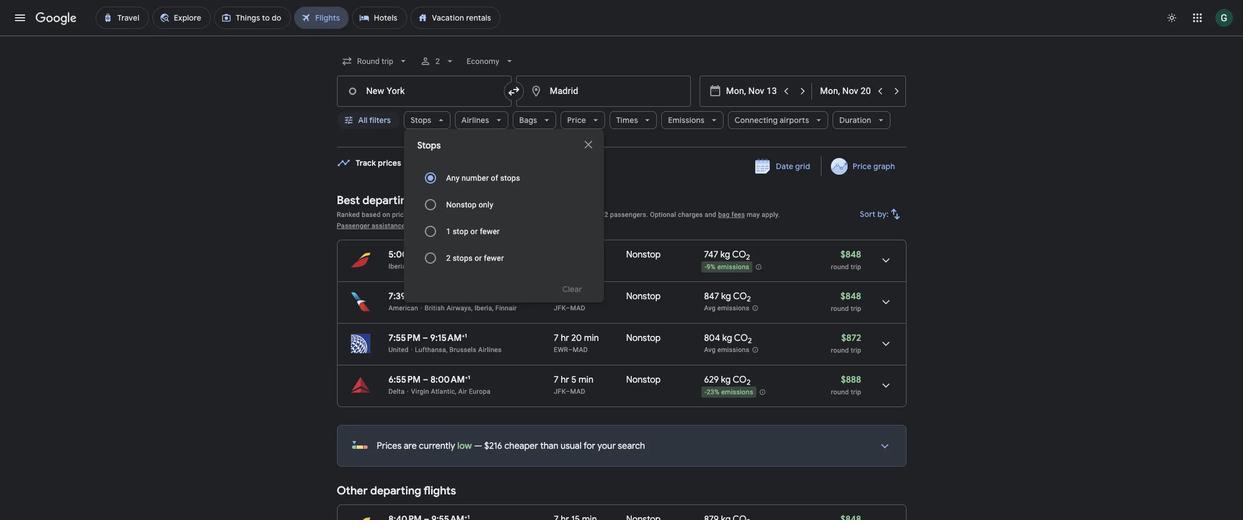 Task type: locate. For each thing, give the bounding box(es) containing it.
kg up -9% emissions
[[720, 249, 730, 260]]

min
[[578, 291, 593, 302], [584, 333, 599, 344], [578, 374, 593, 385]]

2 inside 629 kg co 2
[[747, 378, 751, 387]]

min for 7 hr 20 min
[[584, 333, 599, 344]]

2 - from the top
[[705, 388, 707, 396]]

stops inside popup button
[[411, 115, 431, 125]]

best
[[337, 194, 360, 207]]

+ inside '6:55 pm – 8:00 am + 1'
[[465, 374, 468, 381]]

min inside 7 hr 6 min jfk – mad
[[578, 291, 593, 302]]

round down 848 us dollars text field
[[831, 263, 849, 271]]

1 for 6:05 am
[[469, 249, 471, 256]]

all filters
[[358, 115, 391, 125]]

for left your
[[584, 440, 595, 452]]

airports
[[780, 115, 809, 125]]

1 hr from the top
[[561, 291, 569, 302]]

+ for 6:05 am
[[466, 249, 469, 256]]

mad for 20
[[573, 346, 588, 354]]

stops
[[500, 174, 520, 182], [453, 254, 473, 263]]

based
[[362, 211, 381, 219]]

for left passengers.
[[594, 211, 603, 219]]

$872 round trip
[[831, 333, 861, 354]]

ranked
[[337, 211, 360, 219]]

mad down 20
[[573, 346, 588, 354]]

0 vertical spatial flights
[[416, 194, 448, 207]]

7 inside 7 hr 5 min jfk – mad
[[554, 374, 559, 385]]

– down ewr
[[566, 388, 570, 395]]

price inside popup button
[[567, 115, 586, 125]]

1 avg from the top
[[704, 304, 716, 312]]

co
[[732, 249, 746, 260], [733, 291, 747, 302], [734, 333, 748, 344], [733, 374, 747, 385]]

1 jfk from the top
[[554, 304, 566, 312]]

0 horizontal spatial and
[[409, 211, 421, 219]]

2 inside popup button
[[435, 57, 440, 66]]

total duration 7 hr 6 min. element
[[554, 291, 626, 304]]

mad down 6
[[570, 304, 585, 312]]

1 vertical spatial flights
[[424, 484, 456, 498]]

0 horizontal spatial fees
[[578, 211, 592, 219]]

0 vertical spatial mad
[[570, 304, 585, 312]]

co inside 629 kg co 2
[[733, 374, 747, 385]]

7 hr 5 min jfk – mad
[[554, 374, 593, 395]]

+ inside 5:00 pm – 6:05 am + 1
[[466, 249, 469, 256]]

– inside 7 hr 5 min jfk – mad
[[566, 388, 570, 395]]

trip inside $872 round trip
[[851, 346, 861, 354]]

848 US dollars text field
[[840, 514, 861, 520]]

price up close dialog "image"
[[567, 115, 586, 125]]

1 $848 from the top
[[840, 249, 861, 260]]

1 horizontal spatial stops
[[500, 174, 520, 182]]

total duration 7 hr 5 min. element up total duration 7 hr 6 min. "element"
[[554, 249, 626, 262]]

are
[[404, 440, 417, 452]]

+ up american, british airways, finnair
[[466, 249, 469, 256]]

None text field
[[337, 76, 511, 107]]

price for price
[[567, 115, 586, 125]]

2 7 from the top
[[554, 333, 559, 344]]

$848 round trip up 872 us dollars text field
[[831, 291, 861, 313]]

passengers.
[[610, 211, 648, 219]]

leaves john f. kennedy international airport at 5:00 pm on monday, november 13 and arrives at adolfo suárez madrid–barajas airport at 6:05 am on tuesday, november 14. element
[[388, 249, 471, 260]]

1 up american, british airways, finnair
[[469, 249, 471, 256]]

1 vertical spatial $848 round trip
[[831, 291, 861, 313]]

emissions button
[[661, 107, 723, 133]]

$848 round trip for 847
[[831, 291, 861, 313]]

1 inside "7:55 pm – 9:15 am + 1"
[[465, 332, 467, 339]]

co right 804
[[734, 333, 748, 344]]

finnair down 1 stop or fewer
[[495, 263, 517, 270]]

0 vertical spatial departing
[[363, 194, 413, 207]]

2 inside 804 kg co 2
[[748, 336, 752, 345]]

mad down 5
[[570, 388, 585, 395]]

1 round from the top
[[831, 263, 849, 271]]

– up the lufthansa,
[[423, 333, 428, 344]]

hr inside 7 hr 20 min ewr – mad
[[561, 333, 569, 344]]

0 vertical spatial or
[[470, 227, 478, 236]]

by:
[[877, 209, 888, 219]]

13 – 20
[[437, 158, 462, 168]]

1 vertical spatial finnair
[[495, 304, 517, 312]]

price for price graph
[[853, 161, 872, 171]]

1 vertical spatial price
[[853, 161, 872, 171]]

5 nonstop flight. element from the top
[[626, 514, 661, 520]]

1 vertical spatial for
[[584, 440, 595, 452]]

+ up brussels
[[462, 332, 465, 339]]

fewer for 2 stops or fewer
[[484, 254, 504, 263]]

kg inside 747 kg co 2
[[720, 249, 730, 260]]

4 nonstop flight. element from the top
[[626, 374, 661, 387]]

$848 left flight details. leaves john f. kennedy international airport at 7:39 pm on monday, november 13 and arrives at adolfo suárez madrid–barajas airport at 8:45 am on tuesday, november 14. image
[[840, 291, 861, 302]]

round down $872 at bottom
[[831, 346, 849, 354]]

stops up nov
[[417, 140, 441, 151]]

4 round from the top
[[831, 388, 849, 396]]

Return text field
[[820, 76, 871, 106]]

1 finnair from the top
[[495, 263, 517, 270]]

american
[[388, 304, 418, 312]]

finnair
[[495, 263, 517, 270], [495, 304, 517, 312]]

3 hr from the top
[[561, 374, 569, 385]]

1 vertical spatial hr
[[561, 333, 569, 344]]

1 vertical spatial -
[[705, 388, 707, 396]]

1 total duration 7 hr 5 min. element from the top
[[554, 249, 626, 262]]

all
[[358, 115, 367, 125]]

- down 747
[[705, 263, 707, 271]]

total duration 7 hr 5 min. element down 7 hr 20 min ewr – mad
[[554, 374, 626, 387]]

min right 20
[[584, 333, 599, 344]]

 image
[[411, 346, 413, 354]]

2 inside the 847 kg co 2
[[747, 294, 751, 304]]

flights
[[416, 194, 448, 207], [424, 484, 456, 498]]

-9% emissions
[[705, 263, 749, 271]]

2 trip from the top
[[851, 305, 861, 313]]

1 7 from the top
[[554, 291, 559, 302]]

1 vertical spatial mad
[[573, 346, 588, 354]]

avg down 847
[[704, 304, 716, 312]]

jfk down total duration 7 hr 6 min. "element"
[[554, 304, 566, 312]]

min right 5
[[578, 374, 593, 385]]

bags
[[519, 115, 537, 125]]

2 $848 round trip from the top
[[831, 291, 861, 313]]

trip down $872 at bottom
[[851, 346, 861, 354]]

$848 round trip up $848 text box
[[831, 249, 861, 271]]

-23% emissions
[[705, 388, 753, 396]]

4 trip from the top
[[851, 388, 861, 396]]

trip down $848 text box
[[851, 305, 861, 313]]

1 vertical spatial stops
[[417, 140, 441, 151]]

1 for 8:00 am
[[468, 374, 470, 381]]

flight details. leaves john f. kennedy international airport at 5:00 pm on monday, november 13 and arrives at adolfo suárez madrid–barajas airport at 6:05 am on tuesday, november 14. image
[[872, 247, 899, 274]]

stops right filters
[[411, 115, 431, 125]]

kg inside 804 kg co 2
[[722, 333, 732, 344]]

2 round from the top
[[831, 305, 849, 313]]

3 nonstop flight. element from the top
[[626, 333, 661, 345]]

1
[[446, 227, 451, 236], [469, 249, 471, 256], [465, 332, 467, 339], [468, 374, 470, 381]]

stops
[[411, 115, 431, 125], [417, 140, 441, 151]]

europa
[[469, 388, 491, 395]]

kg inside 629 kg co 2
[[721, 374, 731, 385]]

0 vertical spatial for
[[594, 211, 603, 219]]

virgin
[[411, 388, 429, 395]]

7 inside 7 hr 20 min ewr – mad
[[554, 333, 559, 344]]

1 vertical spatial airlines
[[478, 346, 502, 354]]

+ right taxes
[[573, 211, 577, 219]]

price inside button
[[853, 161, 872, 171]]

2 avg emissions from the top
[[704, 346, 749, 354]]

total duration 7 hr 5 min. element
[[554, 249, 626, 262], [554, 374, 626, 387]]

1 horizontal spatial price
[[853, 161, 872, 171]]

min inside 7 hr 5 min jfk – mad
[[578, 374, 593, 385]]

1 vertical spatial $848
[[840, 291, 861, 302]]

trip for 629
[[851, 388, 861, 396]]

0 horizontal spatial price
[[567, 115, 586, 125]]

co right 847
[[733, 291, 747, 302]]

1 inside 5:00 pm – 6:05 am + 1
[[469, 249, 471, 256]]

on
[[382, 211, 390, 219]]

for inside prices include required taxes + fees for 2 passengers. optional charges and bag fees may apply. passenger assistance
[[594, 211, 603, 219]]

avg emissions
[[704, 304, 749, 312], [704, 346, 749, 354]]

cheaper
[[504, 440, 538, 452]]

co up -9% emissions
[[732, 249, 746, 260]]

trip down $888
[[851, 388, 861, 396]]

7 up ewr
[[554, 333, 559, 344]]

trip for 747
[[851, 263, 861, 271]]

7:39 pm
[[388, 291, 420, 302]]

fewer down 1 stop or fewer
[[484, 254, 504, 263]]

7 left 6
[[554, 291, 559, 302]]

swap origin and destination. image
[[507, 85, 520, 98]]

23%
[[707, 388, 719, 396]]

and right the price
[[409, 211, 421, 219]]

0 vertical spatial total duration 7 hr 5 min. element
[[554, 249, 626, 262]]

kg right 804
[[722, 333, 732, 344]]

1 vertical spatial british
[[425, 304, 445, 312]]

Arrival time: 9:55 AM on  Tuesday, November 14. text field
[[431, 513, 470, 520]]

0 vertical spatial 7
[[554, 291, 559, 302]]

0 vertical spatial stops
[[411, 115, 431, 125]]

 image
[[407, 388, 409, 395]]

2 nonstop flight. element from the top
[[626, 291, 661, 304]]

trip for 804
[[851, 346, 861, 354]]

avg emissions down 804 kg co 2
[[704, 346, 749, 354]]

1 vertical spatial avg emissions
[[704, 346, 749, 354]]

leaves john f. kennedy international airport at 6:55 pm on monday, november 13 and arrives at adolfo suárez madrid–barajas airport at 8:00 am on tuesday, november 14. element
[[388, 374, 470, 385]]

round inside $888 round trip
[[831, 388, 849, 396]]

hr inside 7 hr 5 min jfk – mad
[[561, 374, 569, 385]]

3 round from the top
[[831, 346, 849, 354]]

1 vertical spatial prices
[[377, 440, 402, 452]]

emissions down 747 kg co 2
[[717, 263, 749, 271]]

times
[[616, 115, 638, 125]]

1 vertical spatial fewer
[[484, 254, 504, 263]]

fees
[[578, 211, 592, 219], [732, 211, 745, 219]]

2 vertical spatial mad
[[570, 388, 585, 395]]

2 inside stops option group
[[446, 254, 451, 263]]

learn more about tracked prices image
[[403, 158, 413, 168]]

0 horizontal spatial prices
[[377, 440, 402, 452]]

british up leaves newark liberty international airport at 7:55 pm on monday, november 13 and arrives at adolfo suárez madrid–barajas airport at 9:15 am on tuesday, november 14. "element" at left bottom
[[425, 304, 445, 312]]

1 horizontal spatial british
[[445, 263, 466, 270]]

– inside 5:00 pm – 6:05 am + 1
[[424, 249, 430, 260]]

co inside the 847 kg co 2
[[733, 291, 747, 302]]

kg inside the 847 kg co 2
[[721, 291, 731, 302]]

0 vertical spatial -
[[705, 263, 707, 271]]

min inside 7 hr 20 min ewr – mad
[[584, 333, 599, 344]]

-
[[705, 263, 707, 271], [705, 388, 707, 396]]

0 vertical spatial fewer
[[480, 227, 500, 236]]

0 horizontal spatial stops
[[453, 254, 473, 263]]

0 vertical spatial british
[[445, 263, 466, 270]]

None search field
[[337, 48, 906, 303]]

2 $848 from the top
[[840, 291, 861, 302]]

1 nonstop flight. element from the top
[[626, 249, 661, 262]]

– inside "7:55 pm – 9:15 am + 1"
[[423, 333, 428, 344]]

1 vertical spatial or
[[475, 254, 482, 263]]

prices inside prices include required taxes + fees for 2 passengers. optional charges and bag fees may apply. passenger assistance
[[481, 211, 500, 219]]

1 vertical spatial avg
[[704, 346, 716, 354]]

0 vertical spatial min
[[578, 291, 593, 302]]

6:05 am
[[432, 249, 466, 260]]

+ inside "7:55 pm – 9:15 am + 1"
[[462, 332, 465, 339]]

hr left 20
[[561, 333, 569, 344]]

prices down only
[[481, 211, 500, 219]]

9%
[[707, 263, 716, 271]]

7 for 7 hr 20 min
[[554, 333, 559, 344]]

none search field containing stops
[[337, 48, 906, 303]]

jfk down ewr
[[554, 388, 566, 395]]

iberia
[[388, 263, 406, 270]]

– down 20
[[568, 346, 573, 354]]

times button
[[609, 107, 657, 133]]

avg emissions down the 847 kg co 2
[[704, 304, 749, 312]]

7 inside 7 hr 6 min jfk – mad
[[554, 291, 559, 302]]

– inside 7 hr 20 min ewr – mad
[[568, 346, 573, 354]]

round
[[831, 263, 849, 271], [831, 305, 849, 313], [831, 346, 849, 354], [831, 388, 849, 396]]

$888 round trip
[[831, 374, 861, 396]]

price graph
[[853, 161, 895, 171]]

2 vertical spatial min
[[578, 374, 593, 385]]

+ up air
[[465, 374, 468, 381]]

stops right of
[[500, 174, 520, 182]]

3 trip from the top
[[851, 346, 861, 354]]

kg for 847
[[721, 291, 731, 302]]

round for 629
[[831, 388, 849, 396]]

kg right 847
[[721, 291, 731, 302]]

1 vertical spatial departing
[[370, 484, 421, 498]]

emissions down the 847 kg co 2
[[717, 304, 749, 312]]

1 horizontal spatial fees
[[732, 211, 745, 219]]

+ inside prices include required taxes + fees for 2 passengers. optional charges and bag fees may apply. passenger assistance
[[573, 211, 577, 219]]

co inside 804 kg co 2
[[734, 333, 748, 344]]

kg for 804
[[722, 333, 732, 344]]

airways, down the arrival time: 6:05 am on  tuesday, november 14. text box
[[467, 263, 494, 270]]

1 horizontal spatial prices
[[481, 211, 500, 219]]

2 and from the left
[[705, 211, 716, 219]]

1 inside '6:55 pm – 8:00 am + 1'
[[468, 374, 470, 381]]

connecting airports button
[[728, 107, 828, 133]]

finnair right iberia,
[[495, 304, 517, 312]]

avg down 804
[[704, 346, 716, 354]]

or right stop
[[470, 227, 478, 236]]

1 up brussels
[[465, 332, 467, 339]]

mad inside 7 hr 20 min ewr – mad
[[573, 346, 588, 354]]

jfk for 7 hr 6 min
[[554, 304, 566, 312]]

1 up europa
[[468, 374, 470, 381]]

round down $848 text box
[[831, 305, 849, 313]]

7 left 5
[[554, 374, 559, 385]]

nonstop flight. element
[[626, 249, 661, 262], [626, 291, 661, 304], [626, 333, 661, 345], [626, 374, 661, 387], [626, 514, 661, 520]]

co inside 747 kg co 2
[[732, 249, 746, 260]]

hr for 20
[[561, 333, 569, 344]]

ewr
[[554, 346, 568, 354]]

min right 6
[[578, 291, 593, 302]]

747 kg co 2
[[704, 249, 750, 262]]

price left graph
[[853, 161, 872, 171]]

- down 629
[[705, 388, 707, 396]]

only
[[479, 200, 493, 209]]

emissions
[[668, 115, 704, 125]]

0 vertical spatial avg emissions
[[704, 304, 749, 312]]

fewer
[[480, 227, 500, 236], [484, 254, 504, 263]]

or right the arrival time: 6:05 am on  tuesday, november 14. text box
[[475, 254, 482, 263]]

stop
[[453, 227, 468, 236]]

– up virgin
[[423, 374, 428, 385]]

mad inside 7 hr 6 min jfk – mad
[[570, 304, 585, 312]]

fewer down only
[[480, 227, 500, 236]]

629
[[704, 374, 719, 385]]

7
[[554, 291, 559, 302], [554, 333, 559, 344], [554, 374, 559, 385]]

1 vertical spatial 7
[[554, 333, 559, 344]]

graph
[[874, 161, 895, 171]]

1 trip from the top
[[851, 263, 861, 271]]

– up american,
[[424, 249, 430, 260]]

trip inside $888 round trip
[[851, 388, 861, 396]]

– down total duration 7 hr 6 min. "element"
[[566, 304, 570, 312]]

and
[[409, 211, 421, 219], [705, 211, 716, 219]]

0 vertical spatial prices
[[481, 211, 500, 219]]

flights up convenience
[[416, 194, 448, 207]]

departing up departure time: 8:40 pm. text box
[[370, 484, 421, 498]]

2
[[435, 57, 440, 66], [604, 211, 608, 219], [746, 253, 750, 262], [446, 254, 451, 263], [747, 294, 751, 304], [748, 336, 752, 345], [747, 378, 751, 387]]

mad
[[570, 304, 585, 312], [573, 346, 588, 354], [570, 388, 585, 395]]

3 7 from the top
[[554, 374, 559, 385]]

1 - from the top
[[705, 263, 707, 271]]

co up -23% emissions
[[733, 374, 747, 385]]

grid
[[795, 161, 810, 171]]

kg up -23% emissions
[[721, 374, 731, 385]]

1 avg emissions from the top
[[704, 304, 749, 312]]

1 left stop
[[446, 227, 451, 236]]

Departure time: 7:39 PM. text field
[[388, 291, 420, 302]]

2 total duration 7 hr 5 min. element from the top
[[554, 374, 626, 387]]

stops option group
[[417, 165, 591, 271]]

1 vertical spatial jfk
[[554, 388, 566, 395]]

flights for other departing flights
[[424, 484, 456, 498]]

main content
[[337, 156, 906, 520]]

nonstop
[[446, 200, 477, 209], [626, 249, 661, 260], [626, 291, 661, 302], [626, 333, 661, 344], [626, 374, 661, 385]]

2 vertical spatial hr
[[561, 374, 569, 385]]

hr left 5
[[561, 374, 569, 385]]

Departure text field
[[726, 76, 777, 106]]

0 vertical spatial hr
[[561, 291, 569, 302]]

+ for 8:00 am
[[465, 374, 468, 381]]

airlines right brussels
[[478, 346, 502, 354]]

flights up leaves john f. kennedy international airport at 8:40 pm on monday, november 13 and arrives at adolfo suárez madrid–barajas airport at 9:55 am on tuesday, november 14. "element" at the bottom left of page
[[424, 484, 456, 498]]

airlines right the stops popup button
[[461, 115, 489, 125]]

stops down stop
[[453, 254, 473, 263]]

hr left 6
[[561, 291, 569, 302]]

fees right taxes
[[578, 211, 592, 219]]

None field
[[337, 51, 413, 71], [462, 51, 519, 71], [337, 51, 413, 71], [462, 51, 519, 71]]

+ for 9:15 am
[[462, 332, 465, 339]]

british down the arrival time: 6:05 am on  tuesday, november 14. text box
[[445, 263, 466, 270]]

2 vertical spatial 7
[[554, 374, 559, 385]]

departing up on
[[363, 194, 413, 207]]

other
[[337, 484, 368, 498]]

None text field
[[516, 76, 690, 107]]

jfk inside 7 hr 5 min jfk – mad
[[554, 388, 566, 395]]

0 vertical spatial airlines
[[461, 115, 489, 125]]

hr inside 7 hr 6 min jfk – mad
[[561, 291, 569, 302]]

change appearance image
[[1158, 4, 1185, 31]]

round inside $872 round trip
[[831, 346, 849, 354]]

date grid button
[[747, 156, 819, 176]]

2 finnair from the top
[[495, 304, 517, 312]]

2 avg from the top
[[704, 346, 716, 354]]

fees right the bag
[[732, 211, 745, 219]]

0 vertical spatial $848
[[840, 249, 861, 260]]

trip down 848 us dollars text field
[[851, 263, 861, 271]]

and left the bag
[[705, 211, 716, 219]]

emissions down 804 kg co 2
[[717, 346, 749, 354]]

– inside '6:55 pm – 8:00 am + 1'
[[423, 374, 428, 385]]

prices
[[481, 211, 500, 219], [377, 440, 402, 452]]

848 US dollars text field
[[840, 249, 861, 260]]

round down $888
[[831, 388, 849, 396]]

2 hr from the top
[[561, 333, 569, 344]]

0 vertical spatial stops
[[500, 174, 520, 182]]

1 vertical spatial min
[[584, 333, 599, 344]]

1 stop or fewer
[[446, 227, 500, 236]]

0 vertical spatial finnair
[[495, 263, 517, 270]]

connecting
[[735, 115, 778, 125]]

- for 747
[[705, 263, 707, 271]]

1 vertical spatial total duration 7 hr 5 min. element
[[554, 374, 626, 387]]

2 jfk from the top
[[554, 388, 566, 395]]

0 vertical spatial avg
[[704, 304, 716, 312]]

0 vertical spatial price
[[567, 115, 586, 125]]

jfk inside 7 hr 6 min jfk – mad
[[554, 304, 566, 312]]

0 vertical spatial jfk
[[554, 304, 566, 312]]

1 $848 round trip from the top
[[831, 249, 861, 271]]

leaves john f. kennedy international airport at 8:40 pm on monday, november 13 and arrives at adolfo suárez madrid–barajas airport at 9:55 am on tuesday, november 14. element
[[388, 513, 470, 520]]

co for 747
[[732, 249, 746, 260]]

mad inside 7 hr 5 min jfk – mad
[[570, 388, 585, 395]]

prices left 'are'
[[377, 440, 402, 452]]

$848 left flight details. leaves john f. kennedy international airport at 5:00 pm on monday, november 13 and arrives at adolfo suárez madrid–barajas airport at 6:05 am on tuesday, november 14. image
[[840, 249, 861, 260]]

0 vertical spatial $848 round trip
[[831, 249, 861, 271]]

1 horizontal spatial and
[[705, 211, 716, 219]]

co for 804
[[734, 333, 748, 344]]

prices include required taxes + fees for 2 passengers. optional charges and bag fees may apply. passenger assistance
[[337, 211, 780, 230]]

airways, left iberia,
[[447, 304, 473, 312]]

0 horizontal spatial british
[[425, 304, 445, 312]]



Task type: describe. For each thing, give the bounding box(es) containing it.
british airways, iberia, finnair
[[425, 304, 517, 312]]

round for 804
[[831, 346, 849, 354]]

– inside 7 hr 6 min jfk – mad
[[566, 304, 570, 312]]

6:55 pm – 8:00 am + 1
[[388, 374, 470, 385]]

number
[[462, 174, 489, 182]]

888 US dollars text field
[[841, 374, 861, 385]]

prices are currently low — $216 cheaper than usual for your search
[[377, 440, 645, 452]]

track prices
[[356, 158, 401, 168]]

sort by:
[[860, 209, 888, 219]]

7 for 7 hr 6 min
[[554, 291, 559, 302]]

flight details. leaves newark liberty international airport at 7:55 pm on monday, november 13 and arrives at adolfo suárez madrid–barajas airport at 9:15 am on tuesday, november 14. image
[[872, 330, 899, 357]]

co for 847
[[733, 291, 747, 302]]

price button
[[561, 107, 605, 133]]

6
[[571, 291, 576, 302]]

nonstop only
[[446, 200, 493, 209]]

$216
[[484, 440, 502, 452]]

872 US dollars text field
[[841, 333, 861, 344]]

airlines button
[[455, 107, 508, 133]]

avg for 804
[[704, 346, 716, 354]]

departing for other
[[370, 484, 421, 498]]

5:00 pm
[[388, 249, 422, 260]]

nonstop flight. element for 7 hr 6 min
[[626, 291, 661, 304]]

Arrival time: 9:15 AM on  Tuesday, November 14. text field
[[430, 332, 467, 344]]

8:00 am
[[430, 374, 465, 385]]

nonstop flight. element for 7 hr 5 min
[[626, 374, 661, 387]]

round for 847
[[831, 305, 849, 313]]

prices for include
[[481, 211, 500, 219]]

Arrival time: 6:05 AM on  Tuesday, November 14. text field
[[432, 249, 471, 260]]

co for 629
[[733, 374, 747, 385]]

- for 629
[[705, 388, 707, 396]]

departing for best
[[363, 194, 413, 207]]

of
[[491, 174, 498, 182]]

convenience
[[423, 211, 462, 219]]

hr for 6
[[561, 291, 569, 302]]

iberia,
[[474, 304, 494, 312]]

bags button
[[513, 107, 556, 133]]

than
[[540, 440, 558, 452]]

charges
[[678, 211, 703, 219]]

finnair for 747
[[495, 263, 517, 270]]

delta
[[388, 388, 405, 395]]

20
[[571, 333, 582, 344]]

emissions down 629 kg co 2
[[721, 388, 753, 396]]

nonstop for 7 hr 6 min
[[626, 291, 661, 302]]

sort
[[860, 209, 875, 219]]

1 fees from the left
[[578, 211, 592, 219]]

passenger
[[337, 222, 370, 230]]

2 fees from the left
[[732, 211, 745, 219]]

american, british airways, finnair
[[412, 263, 517, 270]]

date grid
[[776, 161, 810, 171]]

lufthansa, brussels airlines
[[415, 346, 502, 354]]

main content containing best departing flights
[[337, 156, 906, 520]]

and inside prices include required taxes + fees for 2 passengers. optional charges and bag fees may apply. passenger assistance
[[705, 211, 716, 219]]

ranked based on price and convenience
[[337, 211, 462, 219]]

any number of stops
[[446, 174, 520, 182]]

more details image
[[871, 433, 898, 459]]

or for stop
[[470, 227, 478, 236]]

$848 for 847
[[840, 291, 861, 302]]

airlines inside popup button
[[461, 115, 489, 125]]

$848 for 747
[[840, 249, 861, 260]]

leaves newark liberty international airport at 7:55 pm on monday, november 13 and arrives at adolfo suárez madrid–barajas airport at 9:15 am on tuesday, november 14. element
[[388, 332, 467, 344]]

nonstop for 7 hr 20 min
[[626, 333, 661, 344]]

629 kg co 2
[[704, 374, 751, 387]]

main menu image
[[13, 11, 27, 24]]

—
[[474, 440, 482, 452]]

atlantic,
[[431, 388, 456, 395]]

1 for 9:15 am
[[465, 332, 467, 339]]

price
[[392, 211, 408, 219]]

7:55 pm – 9:15 am + 1
[[388, 332, 467, 344]]

close dialog image
[[582, 138, 595, 151]]

nov
[[420, 158, 435, 168]]

required
[[526, 211, 552, 219]]

any
[[446, 174, 460, 182]]

track
[[356, 158, 376, 168]]

nov 13 – 20
[[420, 158, 462, 168]]

hr for 5
[[561, 374, 569, 385]]

virgin atlantic, air europa
[[411, 388, 491, 395]]

prices for are
[[377, 440, 402, 452]]

Departure time: 8:40 PM. text field
[[388, 514, 422, 520]]

1 inside stops option group
[[446, 227, 451, 236]]

date
[[776, 161, 793, 171]]

duration button
[[833, 107, 890, 133]]

low
[[457, 440, 472, 452]]

flight details. leaves john f. kennedy international airport at 7:39 pm on monday, november 13 and arrives at adolfo suárez madrid–barajas airport at 8:45 am on tuesday, november 14. image
[[872, 289, 899, 315]]

trip for 847
[[851, 305, 861, 313]]

Departure time: 5:00 PM. text field
[[388, 249, 422, 260]]

804 kg co 2
[[704, 333, 752, 345]]

flights for best departing flights
[[416, 194, 448, 207]]

6:55 pm
[[388, 374, 421, 385]]

847 kg co 2
[[704, 291, 751, 304]]

fewer for 1 stop or fewer
[[480, 227, 500, 236]]

or for stops
[[475, 254, 482, 263]]

assistance
[[372, 222, 405, 230]]

lufthansa,
[[415, 346, 448, 354]]

5:00 pm – 6:05 am + 1
[[388, 249, 471, 260]]

united
[[388, 346, 409, 354]]

7:55 pm
[[388, 333, 420, 344]]

american,
[[412, 263, 444, 270]]

find the best price region
[[337, 156, 906, 185]]

total duration 7 hr 15 min. element
[[554, 514, 626, 520]]

2 inside prices include required taxes + fees for 2 passengers. optional charges and bag fees may apply. passenger assistance
[[604, 211, 608, 219]]

2 inside 747 kg co 2
[[746, 253, 750, 262]]

filters
[[369, 115, 391, 125]]

7 hr 20 min ewr – mad
[[554, 333, 599, 354]]

best departing flights
[[337, 194, 448, 207]]

804
[[704, 333, 720, 344]]

5
[[571, 374, 576, 385]]

bag
[[718, 211, 730, 219]]

apply.
[[762, 211, 780, 219]]

currently
[[419, 440, 455, 452]]

kg for 629
[[721, 374, 731, 385]]

finnair for 847
[[495, 304, 517, 312]]

Departure time: 6:55 PM. text field
[[388, 374, 421, 385]]

avg emissions for 804
[[704, 346, 749, 354]]

optional
[[650, 211, 676, 219]]

total duration 7 hr 20 min. element
[[554, 333, 626, 345]]

kg for 747
[[720, 249, 730, 260]]

0 vertical spatial airways,
[[467, 263, 494, 270]]

848 US dollars text field
[[840, 291, 861, 302]]

jfk for 7 hr 5 min
[[554, 388, 566, 395]]

include
[[502, 211, 525, 219]]

2 stops or fewer
[[446, 254, 504, 263]]

brussels
[[449, 346, 476, 354]]

Departure time: 7:55 PM. text field
[[388, 333, 420, 344]]

nonstop for 7 hr 5 min
[[626, 374, 661, 385]]

7 for 7 hr 5 min
[[554, 374, 559, 385]]

min for 7 hr 6 min
[[578, 291, 593, 302]]

1 and from the left
[[409, 211, 421, 219]]

1 vertical spatial stops
[[453, 254, 473, 263]]

min for 7 hr 5 min
[[578, 374, 593, 385]]

1 vertical spatial airways,
[[447, 304, 473, 312]]

avg emissions for 847
[[704, 304, 749, 312]]

flight details. leaves john f. kennedy international airport at 6:55 pm on monday, november 13 and arrives at adolfo suárez madrid–barajas airport at 8:00 am on tuesday, november 14. image
[[872, 372, 899, 399]]

duration
[[839, 115, 871, 125]]

$888
[[841, 374, 861, 385]]

747
[[704, 249, 718, 260]]

total duration 7 hr 5 min. element containing 7 hr 5 min
[[554, 374, 626, 387]]

may
[[747, 211, 760, 219]]

Arrival time: 8:00 AM on  Tuesday, November 14. text field
[[430, 374, 470, 385]]

nonstop inside stops option group
[[446, 200, 477, 209]]

stops button
[[404, 107, 450, 133]]

avg for 847
[[704, 304, 716, 312]]

loading results progress bar
[[0, 36, 1243, 38]]

mad for 6
[[570, 304, 585, 312]]

$872
[[841, 333, 861, 344]]

bag fees button
[[718, 211, 745, 219]]

mad for 5
[[570, 388, 585, 395]]

$848 round trip for 747
[[831, 249, 861, 271]]

nonstop flight. element for 7 hr 20 min
[[626, 333, 661, 345]]

usual
[[561, 440, 582, 452]]

round for 747
[[831, 263, 849, 271]]



Task type: vqa. For each thing, say whether or not it's contained in the screenshot.
York
no



